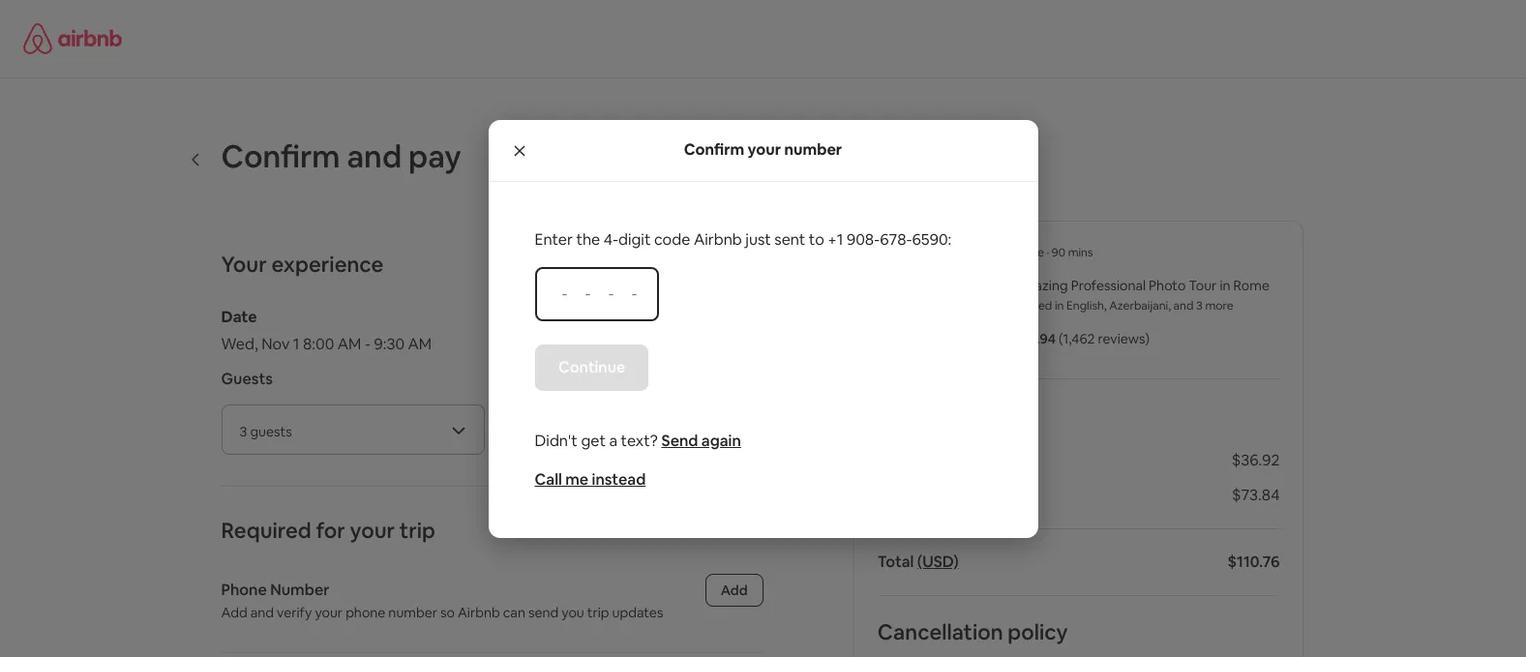 Task type: vqa. For each thing, say whether or not it's contained in the screenshot.
4.94 ( 1,462 reviews )
yes



Task type: locate. For each thing, give the bounding box(es) containing it.
4-
[[604, 229, 619, 249]]

in
[[1220, 277, 1231, 294], [1055, 298, 1065, 314]]

send
[[662, 430, 699, 451]]

1 vertical spatial your
[[350, 517, 395, 544]]

date
[[221, 307, 257, 327]]

nov
[[262, 334, 290, 354]]

0 horizontal spatial trip
[[400, 517, 436, 544]]

$36.92
[[1232, 450, 1280, 471]]

required for your trip
[[221, 517, 436, 544]]

0 vertical spatial in
[[1220, 277, 1231, 294]]

airbnb
[[694, 229, 742, 249], [458, 604, 500, 622]]

1 vertical spatial airbnb
[[458, 604, 500, 622]]

2 vertical spatial your
[[315, 604, 343, 622]]

0 horizontal spatial add
[[221, 604, 248, 622]]

0 horizontal spatial number
[[389, 604, 438, 622]]

to
[[809, 229, 825, 249]]

so
[[441, 604, 455, 622]]

number up "to"
[[785, 139, 843, 160]]

sent
[[775, 229, 806, 249]]

rome
[[1014, 245, 1045, 260], [1234, 277, 1270, 294]]

call me instead
[[535, 469, 646, 489]]

1 vertical spatial in
[[1055, 298, 1065, 314]]

confirm
[[221, 137, 340, 176], [684, 139, 745, 160]]

and down the phone
[[250, 604, 274, 622]]

0 vertical spatial airbnb
[[694, 229, 742, 249]]

airbnb inside the 'phone number' dialog
[[694, 229, 742, 249]]

updates
[[612, 604, 664, 622]]

confirm up enter the 4-digit code airbnb just sent to +1 908-678-6590:
[[684, 139, 745, 160]]

1 horizontal spatial trip
[[587, 604, 610, 622]]

your up the just
[[748, 139, 781, 160]]

and inside amazing professional photo tour in rome hosted in english, azerbaijani, and 3 more
[[1174, 298, 1194, 314]]

and
[[347, 137, 402, 176], [1174, 298, 1194, 314], [250, 604, 274, 622]]

trip right you
[[587, 604, 610, 622]]

1 vertical spatial trip
[[587, 604, 610, 622]]

am
[[338, 334, 362, 354], [408, 334, 432, 354]]

azerbaijani,
[[1110, 298, 1172, 314]]

in right hosted
[[1055, 298, 1065, 314]]

phone number dialog
[[488, 120, 1038, 538]]

number inside phone number add and verify your phone number so airbnb can send you trip updates
[[389, 604, 438, 622]]

(usd) button
[[918, 552, 959, 572]]

1 horizontal spatial confirm
[[684, 139, 745, 160]]

0 horizontal spatial am
[[338, 334, 362, 354]]

airbnb inside phone number add and verify your phone number so airbnb can send you trip updates
[[458, 604, 500, 622]]

1,462
[[1064, 330, 1095, 348]]

and left pay
[[347, 137, 402, 176]]

confirm inside the 'phone number' dialog
[[684, 139, 745, 160]]

verify
[[277, 604, 312, 622]]

90
[[1052, 245, 1066, 260]]

can
[[503, 604, 526, 622]]

trip
[[400, 517, 436, 544], [587, 604, 610, 622]]

0 horizontal spatial rome
[[1014, 245, 1045, 260]]

0 vertical spatial add
[[721, 582, 748, 599]]

2 horizontal spatial and
[[1174, 298, 1194, 314]]

3
[[1197, 298, 1203, 314]]

your inside phone number add and verify your phone number so airbnb can send you trip updates
[[315, 604, 343, 622]]

am right 9:30 on the left bottom of page
[[408, 334, 432, 354]]

your right the for in the bottom left of the page
[[350, 517, 395, 544]]

pay
[[409, 137, 462, 176]]

1 horizontal spatial am
[[408, 334, 432, 354]]

cancellation policy
[[878, 619, 1068, 646]]

0 vertical spatial trip
[[400, 517, 436, 544]]

number inside dialog
[[785, 139, 843, 160]]

cancellation
[[878, 619, 1004, 646]]

digit
[[619, 229, 651, 249]]

$73.84
[[1232, 485, 1280, 505]]

0 vertical spatial number
[[785, 139, 843, 160]]

·
[[1047, 245, 1050, 260]]

tour
[[1189, 277, 1217, 294]]

(usd)
[[918, 552, 959, 572]]

photo
[[1149, 277, 1186, 294]]

add inside button
[[721, 582, 748, 599]]

0 horizontal spatial confirm
[[221, 137, 340, 176]]

0 horizontal spatial your
[[315, 604, 343, 622]]

number
[[785, 139, 843, 160], [389, 604, 438, 622]]

airbnb right so
[[458, 604, 500, 622]]

0 vertical spatial your
[[748, 139, 781, 160]]

confirm right back "icon" at the left top
[[221, 137, 340, 176]]

1 horizontal spatial add
[[721, 582, 748, 599]]

number left so
[[389, 604, 438, 622]]

and left 3
[[1174, 298, 1194, 314]]

0 horizontal spatial airbnb
[[458, 604, 500, 622]]

in up "more"
[[1220, 277, 1231, 294]]

didn't get a text? send again
[[535, 430, 741, 451]]

add inside phone number add and verify your phone number so airbnb can send you trip updates
[[221, 604, 248, 622]]

6590:
[[912, 229, 952, 249]]

1 horizontal spatial rome
[[1234, 277, 1270, 294]]

1 vertical spatial rome
[[1234, 277, 1270, 294]]

1 horizontal spatial number
[[785, 139, 843, 160]]

1 vertical spatial number
[[389, 604, 438, 622]]

am left - on the bottom left
[[338, 334, 362, 354]]

908-
[[847, 229, 880, 249]]

rome left · at the right top of the page
[[1014, 245, 1045, 260]]

airbnb left the just
[[694, 229, 742, 249]]

your
[[748, 139, 781, 160], [350, 517, 395, 544], [315, 604, 343, 622]]

2 vertical spatial and
[[250, 604, 274, 622]]

1 vertical spatial add
[[221, 604, 248, 622]]

1 horizontal spatial airbnb
[[694, 229, 742, 249]]

1 horizontal spatial in
[[1220, 277, 1231, 294]]

back image
[[188, 152, 204, 167]]

rome inside amazing professional photo tour in rome hosted in english, azerbaijani, and 3 more
[[1234, 277, 1270, 294]]

continue button
[[535, 344, 649, 391]]

add
[[721, 582, 748, 599], [221, 604, 248, 622]]

again
[[702, 430, 741, 451]]

1 vertical spatial and
[[1174, 298, 1194, 314]]

0 horizontal spatial and
[[250, 604, 274, 622]]

confirm for confirm your number
[[684, 139, 745, 160]]

1 horizontal spatial and
[[347, 137, 402, 176]]

total (usd)
[[878, 552, 959, 572]]

professional
[[1071, 277, 1146, 294]]

rome up "more"
[[1234, 277, 1270, 294]]

2 horizontal spatial your
[[748, 139, 781, 160]]

8:00
[[303, 334, 334, 354]]

your right verify
[[315, 604, 343, 622]]

guests
[[221, 369, 273, 389]]

your experience
[[221, 251, 384, 278]]

code
[[654, 229, 691, 249]]

trip up phone number add and verify your phone number so airbnb can send you trip updates
[[400, 517, 436, 544]]

2 am from the left
[[408, 334, 432, 354]]



Task type: describe. For each thing, give the bounding box(es) containing it.
total
[[878, 552, 914, 572]]

reviews
[[1098, 330, 1146, 348]]

text?
[[621, 430, 658, 451]]

just
[[746, 229, 771, 249]]

for
[[316, 517, 346, 544]]

1
[[293, 334, 300, 354]]

4.94 ( 1,462 reviews )
[[1029, 330, 1150, 348]]

phone
[[221, 580, 267, 600]]

phone number add and verify your phone number so airbnb can send you trip updates
[[221, 580, 664, 622]]

number
[[270, 580, 330, 600]]

)
[[1146, 330, 1150, 348]]

continue
[[558, 357, 625, 377]]

confirm and pay
[[221, 137, 462, 176]]

call me instead button
[[535, 468, 646, 491]]

required
[[221, 517, 312, 544]]

enter
[[535, 229, 573, 249]]

4.94
[[1029, 330, 1056, 348]]

a
[[609, 430, 618, 451]]

wed,
[[221, 334, 258, 354]]

policy
[[1008, 619, 1068, 646]]

0 vertical spatial and
[[347, 137, 402, 176]]

the
[[576, 229, 601, 249]]

 entered for code telephone field
[[552, 284, 659, 304]]

more
[[1206, 298, 1234, 314]]

call
[[535, 469, 562, 489]]

and inside phone number add and verify your phone number so airbnb can send you trip updates
[[250, 604, 274, 622]]

confirm your number
[[684, 139, 843, 160]]

trip inside phone number add and verify your phone number so airbnb can send you trip updates
[[587, 604, 610, 622]]

0 horizontal spatial in
[[1055, 298, 1065, 314]]

-
[[365, 334, 371, 354]]

confirm for confirm and pay
[[221, 137, 340, 176]]

678-
[[880, 229, 912, 249]]

your inside the 'phone number' dialog
[[748, 139, 781, 160]]

add button
[[706, 574, 763, 607]]

experience
[[272, 251, 384, 278]]

mins
[[1069, 245, 1094, 260]]

you
[[562, 604, 585, 622]]

+1
[[828, 229, 844, 249]]

0 vertical spatial rome
[[1014, 245, 1045, 260]]

1 am from the left
[[338, 334, 362, 354]]

hosted
[[1014, 298, 1053, 314]]

amazing professional photo tour in rome hosted in english, azerbaijani, and 3 more
[[1014, 277, 1270, 314]]

send
[[529, 604, 559, 622]]

get
[[581, 430, 606, 451]]

$110.76
[[1228, 552, 1280, 572]]

didn't
[[535, 430, 578, 451]]

instead
[[592, 469, 646, 489]]

phone
[[346, 604, 386, 622]]

rome · 90 mins
[[1014, 245, 1094, 260]]

me
[[566, 469, 589, 489]]

(
[[1059, 330, 1064, 348]]

send again button
[[662, 429, 741, 453]]

enter the 4-digit code airbnb just sent to +1 908-678-6590:
[[535, 229, 952, 249]]

your
[[221, 251, 267, 278]]

english,
[[1067, 298, 1107, 314]]

amazing
[[1014, 277, 1069, 294]]

date wed, nov 1 8:00 am - 9:30 am
[[221, 307, 432, 354]]

1 horizontal spatial your
[[350, 517, 395, 544]]

9:30
[[374, 334, 405, 354]]



